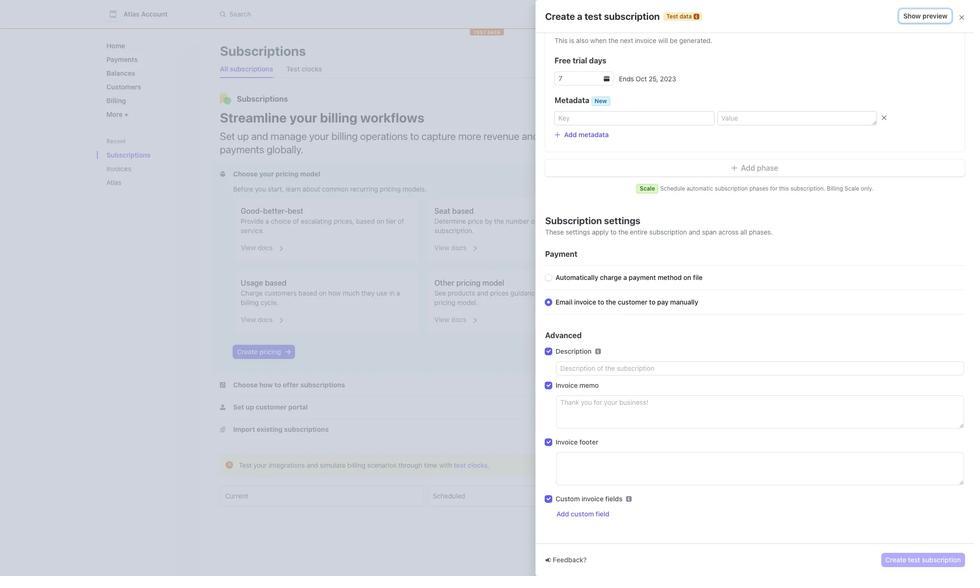 Task type: describe. For each thing, give the bounding box(es) containing it.
test for test clocks
[[286, 65, 300, 73]]

subscriptions inside "link"
[[106, 151, 151, 159]]

invoice left "will"
[[635, 36, 657, 44]]

email
[[556, 298, 573, 306]]

a inside usage based charge customers based on how much they use in a billing cycle.
[[397, 289, 400, 297]]

and inside other pricing model see products and prices guidance to help shape your pricing model.
[[477, 289, 488, 297]]

svg image for create pricing
[[285, 349, 291, 355]]

core navigation links element
[[103, 38, 193, 122]]

oct
[[636, 75, 647, 83]]

on left file
[[684, 273, 692, 281]]

the left customer on the bottom
[[606, 298, 616, 306]]

people
[[539, 217, 560, 225]]

best
[[288, 207, 303, 215]]

to inside streamline your billing workflows set up and manage your billing operations to capture more revenue and accept recurring payments globally.
[[410, 130, 419, 142]]

for
[[771, 185, 778, 192]]

pricing inside dropdown button
[[276, 170, 299, 178]]

field
[[596, 510, 610, 518]]

all
[[741, 228, 748, 236]]

automatic
[[687, 185, 714, 192]]

other
[[435, 279, 455, 287]]

metadata
[[555, 96, 590, 105]]

provide
[[241, 217, 264, 225]]

more
[[106, 110, 124, 118]]

create a test subscription
[[545, 11, 660, 22]]

your for pricing
[[259, 170, 274, 178]]

recurring inside create subscriptions, offer trials or discounts, and effortlessly manage recurring billing.
[[725, 147, 753, 155]]

customers
[[106, 83, 141, 91]]

0.8% on recurring payments and one-time invoice payments automate quoting, subscription billing, invoicing, revenue recovery, and revenue recognition.
[[663, 178, 838, 214]]

streamline your billing workflows set up and manage your billing operations to capture more revenue and accept recurring payments globally.
[[220, 110, 615, 156]]

create subscriptions, offer trials or discounts, and effortlessly manage recurring billing.
[[663, 139, 816, 155]]

use
[[377, 289, 388, 297]]

create pricing
[[237, 348, 281, 356]]

will
[[659, 36, 668, 44]]

1 horizontal spatial payments
[[663, 186, 693, 194]]

and inside subscription settings these settings apply to the entire subscription and span across all phases.
[[689, 228, 701, 236]]

effortlessly
[[663, 147, 698, 155]]

invoice inside the 0.8% on recurring payments and one-time invoice payments automate quoting, subscription billing, invoicing, revenue recovery, and revenue recognition.
[[794, 178, 815, 186]]

view docs button for other
[[429, 309, 479, 326]]

payment
[[629, 273, 656, 281]]

scheduled
[[433, 492, 465, 500]]

tab list containing current
[[220, 486, 840, 506]]

add phase
[[741, 164, 779, 172]]

globally.
[[267, 143, 303, 156]]

model inside dropdown button
[[300, 170, 320, 178]]

to left pay
[[649, 298, 656, 306]]

subscription inside "button"
[[922, 556, 961, 564]]

create for create a test subscription
[[545, 11, 575, 22]]

docs for model
[[452, 316, 467, 324]]

view for usage based
[[241, 316, 256, 324]]

Search search field
[[214, 5, 481, 23]]

docs for charge
[[258, 316, 273, 324]]

using
[[562, 217, 578, 225]]

balances link
[[103, 65, 193, 81]]

the inside subscription settings these settings apply to the entire subscription and span across all phases.
[[619, 228, 629, 236]]

free
[[555, 56, 571, 65]]

a inside seat based determine price by the number of people using a subscription.
[[580, 217, 584, 225]]

on inside good-better-best provide a choice of escalating prices, based on tier of service.
[[377, 217, 384, 225]]

choose your pricing model
[[233, 170, 320, 178]]

scale inside button
[[705, 224, 722, 232]]

view docs for usage
[[241, 316, 273, 324]]

recurring inside the 0.8% on recurring payments and one-time invoice payments automate quoting, subscription billing, invoicing, revenue recovery, and revenue recognition.
[[690, 178, 718, 186]]

memo
[[580, 381, 599, 389]]

atlas account button
[[106, 8, 177, 21]]

before you start, learn about common recurring pricing models.
[[233, 185, 427, 193]]

a up also
[[577, 11, 583, 22]]

billing for billing
[[106, 97, 126, 105]]

is
[[570, 36, 575, 44]]

recent
[[106, 138, 126, 145]]

to inside subscription settings these settings apply to the entire subscription and span across all phases.
[[611, 228, 617, 236]]

based inside seat based determine price by the number of people using a subscription.
[[452, 207, 474, 215]]

1 horizontal spatial more
[[749, 224, 765, 232]]

0 horizontal spatial time
[[424, 461, 438, 469]]

view docs button for seat
[[429, 237, 479, 255]]

all subscriptions
[[220, 65, 273, 73]]

invoice for invoice footer
[[556, 438, 578, 446]]

tab list containing all subscriptions
[[216, 61, 840, 78]]

invoice up add custom field
[[582, 495, 604, 503]]

offer
[[730, 139, 745, 147]]

you
[[255, 185, 266, 193]]

based up customers
[[265, 279, 287, 287]]

create test subscription
[[886, 556, 961, 564]]

Key text field
[[555, 112, 714, 125]]

invoice down shape at the right of the page
[[574, 298, 596, 306]]

view docs for good-
[[241, 244, 273, 252]]

manually
[[671, 298, 699, 306]]

custom
[[556, 495, 580, 503]]

this
[[780, 185, 789, 192]]

current
[[225, 492, 248, 500]]

invoice footer
[[556, 438, 599, 446]]

method
[[658, 273, 682, 281]]

by
[[485, 217, 493, 225]]

prices,
[[334, 217, 355, 225]]

Value text field
[[718, 112, 877, 125]]

1 vertical spatial subscriptions
[[237, 95, 288, 103]]

also
[[576, 36, 589, 44]]

atlas account
[[123, 10, 168, 18]]

automatically
[[556, 273, 599, 281]]

payments
[[106, 55, 138, 63]]

1 horizontal spatial revenue
[[706, 206, 731, 214]]

test clocks link
[[283, 62, 326, 76]]

atlas for atlas
[[106, 178, 122, 186]]

1 vertical spatial clocks
[[468, 461, 488, 469]]

0 vertical spatial subscriptions
[[220, 43, 306, 59]]

1 horizontal spatial settings
[[604, 215, 641, 226]]

test data
[[474, 29, 501, 35]]

shape
[[563, 289, 582, 297]]

subscription inside subscription settings these settings apply to the entire subscription and span across all phases.
[[650, 228, 687, 236]]

scheduled button
[[428, 486, 632, 506]]

developers link
[[661, 7, 704, 22]]

view for good-better-best
[[241, 244, 256, 252]]

file
[[693, 273, 703, 281]]

about
[[303, 185, 320, 193]]

a right charge
[[624, 273, 627, 281]]

data
[[680, 13, 692, 20]]

prices
[[490, 289, 509, 297]]

based left how
[[299, 289, 317, 297]]

these
[[545, 228, 564, 236]]

2 horizontal spatial payments
[[720, 178, 750, 186]]

upgrade to scale button
[[663, 221, 726, 235]]

simulate
[[320, 461, 346, 469]]

view for other pricing model
[[435, 316, 450, 324]]

start,
[[268, 185, 284, 193]]

streamline
[[220, 110, 287, 125]]

when
[[591, 36, 607, 44]]

and inside create subscriptions, offer trials or discounts, and effortlessly manage recurring billing.
[[805, 139, 816, 147]]

payments link
[[103, 52, 193, 67]]

trials
[[747, 139, 762, 147]]

billing starter
[[673, 114, 716, 123]]

and up upgrade to scale
[[693, 206, 705, 214]]

home link
[[103, 38, 193, 53]]

help
[[549, 289, 562, 297]]

a inside good-better-best provide a choice of escalating prices, based on tier of service.
[[266, 217, 269, 225]]

Thank you for your business! text field
[[557, 396, 964, 428]]

upgrade to scale
[[667, 224, 722, 232]]

test for test data
[[667, 13, 678, 20]]

customers
[[265, 289, 297, 297]]

be
[[670, 36, 678, 44]]



Task type: locate. For each thing, give the bounding box(es) containing it.
payments down up
[[220, 143, 264, 156]]

of right tier
[[398, 217, 404, 225]]

0 vertical spatial tab list
[[216, 61, 840, 78]]

ends oct 25, 2023
[[619, 75, 676, 83]]

svg image down create subscriptions, offer trials or discounts, and effortlessly manage recurring billing.
[[732, 165, 738, 171]]

create pricing link
[[233, 345, 295, 359]]

of inside seat based determine price by the number of people using a subscription.
[[531, 217, 538, 225]]

billing.
[[755, 147, 775, 155]]

1 invoice from the top
[[556, 381, 578, 389]]

add
[[564, 131, 577, 139], [741, 164, 755, 172], [557, 510, 569, 518]]

docs down service.
[[258, 244, 273, 252]]

to inside upgrade to scale button
[[696, 224, 703, 232]]

0 vertical spatial time
[[779, 178, 792, 186]]

the inside seat based determine price by the number of people using a subscription.
[[494, 217, 504, 225]]

seat based determine price by the number of people using a subscription.
[[435, 207, 584, 235]]

more button
[[103, 106, 193, 122]]

svg image
[[732, 165, 738, 171], [285, 349, 291, 355]]

your inside dropdown button
[[259, 170, 274, 178]]

0 horizontal spatial scale
[[640, 185, 655, 192]]

atlas inside button
[[123, 10, 140, 18]]

svg image
[[220, 171, 226, 177]]

other pricing model see products and prices guidance to help shape your pricing model.
[[435, 279, 597, 307]]

based right prices,
[[356, 217, 375, 225]]

view for seat based
[[435, 244, 450, 252]]

time inside the 0.8% on recurring payments and one-time invoice payments automate quoting, subscription billing, invoicing, revenue recovery, and revenue recognition.
[[779, 178, 792, 186]]

1 horizontal spatial billing
[[673, 114, 692, 123]]

subscription settings these settings apply to the entire subscription and span across all phases.
[[545, 215, 773, 236]]

1 horizontal spatial test
[[585, 11, 602, 22]]

svg image inside "create pricing" link
[[285, 349, 291, 355]]

0 vertical spatial more
[[458, 130, 481, 142]]

more right all
[[749, 224, 765, 232]]

0.8%
[[663, 178, 679, 186]]

model.
[[457, 299, 478, 307]]

settings up entire
[[604, 215, 641, 226]]

recent element
[[97, 147, 201, 190]]

view
[[241, 244, 256, 252], [435, 244, 450, 252], [241, 316, 256, 324], [435, 316, 450, 324]]

2 horizontal spatial revenue
[[814, 198, 838, 206]]

create inside create subscriptions, offer trials or discounts, and effortlessly manage recurring billing.
[[663, 139, 684, 147]]

view docs button for usage
[[235, 309, 285, 326]]

your for integrations
[[254, 461, 267, 469]]

invoices link
[[103, 161, 180, 176]]

of
[[293, 217, 299, 225], [398, 217, 404, 225], [531, 217, 538, 225]]

0 vertical spatial subscription.
[[791, 185, 826, 192]]

1 horizontal spatial subscription.
[[791, 185, 826, 192]]

one-
[[765, 178, 779, 186]]

all
[[220, 65, 228, 73]]

to
[[410, 130, 419, 142], [696, 224, 703, 232], [611, 228, 617, 236], [541, 289, 547, 297], [598, 298, 605, 306], [649, 298, 656, 306]]

2 vertical spatial billing
[[827, 185, 844, 192]]

model inside other pricing model see products and prices guidance to help shape your pricing model.
[[483, 279, 505, 287]]

0 vertical spatial test
[[585, 11, 602, 22]]

across
[[719, 228, 739, 236]]

to left capture
[[410, 130, 419, 142]]

view docs button down determine
[[429, 237, 479, 255]]

0 horizontal spatial more
[[458, 130, 481, 142]]

price
[[468, 217, 483, 225]]

revenue for streamline your billing workflows
[[484, 130, 520, 142]]

or
[[763, 139, 770, 147]]

svg image right create pricing
[[285, 349, 291, 355]]

1 vertical spatial billing
[[673, 114, 692, 123]]

customers link
[[103, 79, 193, 95]]

and down add phase button in the right top of the page
[[752, 178, 763, 186]]

your inside other pricing model see products and prices guidance to help shape your pricing model.
[[584, 289, 597, 297]]

more inside streamline your billing workflows set up and manage your billing operations to capture more revenue and accept recurring payments globally.
[[458, 130, 481, 142]]

of down best
[[293, 217, 299, 225]]

view down service.
[[241, 244, 256, 252]]

a down the better-
[[266, 217, 269, 225]]

this is also when the next invoice will be generated.
[[555, 36, 713, 44]]

view docs for seat
[[435, 244, 467, 252]]

0 vertical spatial atlas
[[123, 10, 140, 18]]

trial
[[573, 56, 588, 65]]

docs for determine
[[452, 244, 467, 252]]

subscription. inside seat based determine price by the number of people using a subscription.
[[435, 227, 474, 235]]

recovery,
[[663, 206, 691, 214]]

phases.
[[749, 228, 773, 236]]

test inside tab list
[[286, 65, 300, 73]]

capture
[[422, 130, 456, 142]]

1 of from the left
[[293, 217, 299, 225]]

custom
[[571, 510, 594, 518]]

billing left starter
[[673, 114, 692, 123]]

your for billing
[[290, 110, 317, 125]]

recurring right common
[[350, 185, 378, 193]]

2 vertical spatial add
[[557, 510, 569, 518]]

1 vertical spatial subscription.
[[435, 227, 474, 235]]

manage up globally.
[[271, 130, 307, 142]]

docs down cycle.
[[258, 316, 273, 324]]

billing left only.
[[827, 185, 844, 192]]

good-better-best provide a choice of escalating prices, based on tier of service.
[[241, 207, 404, 235]]

revenue for 0.8% on recurring payments and one-time invoice payments
[[814, 198, 838, 206]]

create inside "button"
[[886, 556, 907, 564]]

feedback? button
[[545, 555, 587, 565]]

products
[[448, 289, 475, 297]]

2 horizontal spatial test
[[909, 556, 921, 564]]

add down custom
[[557, 510, 569, 518]]

and left accept
[[522, 130, 539, 142]]

2 vertical spatial test
[[909, 556, 921, 564]]

subscription inside the 0.8% on recurring payments and one-time invoice payments automate quoting, subscription billing, invoicing, revenue recovery, and revenue recognition.
[[722, 198, 759, 206]]

0 horizontal spatial revenue
[[484, 130, 520, 142]]

0 vertical spatial manage
[[271, 130, 307, 142]]

svg image inside add phase button
[[732, 165, 738, 171]]

cycle.
[[261, 299, 279, 307]]

invoice left footer
[[556, 438, 578, 446]]

add left phase
[[741, 164, 755, 172]]

settings
[[604, 215, 641, 226], [566, 228, 591, 236]]

usage
[[241, 279, 263, 287]]

1 vertical spatial add
[[741, 164, 755, 172]]

atlas left account on the top left
[[123, 10, 140, 18]]

None text field
[[557, 453, 964, 485]]

atlas down 'invoices'
[[106, 178, 122, 186]]

revenue inside streamline your billing workflows set up and manage your billing operations to capture more revenue and accept recurring payments globally.
[[484, 130, 520, 142]]

0 horizontal spatial atlas
[[106, 178, 122, 186]]

invoices
[[106, 165, 131, 173]]

recurring down new
[[575, 130, 615, 142]]

and left simulate
[[307, 461, 318, 469]]

and right up
[[251, 130, 268, 142]]

automatically charge a payment method on file
[[556, 273, 703, 281]]

1 horizontal spatial model
[[483, 279, 505, 287]]

0 vertical spatial invoice
[[556, 381, 578, 389]]

1 vertical spatial more
[[749, 224, 765, 232]]

the left entire
[[619, 228, 629, 236]]

0 horizontal spatial manage
[[271, 130, 307, 142]]

payment
[[545, 250, 578, 258]]

docs
[[258, 244, 273, 252], [452, 244, 467, 252], [258, 316, 273, 324], [452, 316, 467, 324]]

atlas for atlas account
[[123, 10, 140, 18]]

learn
[[286, 185, 301, 193]]

subscription
[[604, 11, 660, 22], [715, 185, 748, 192], [722, 198, 759, 206], [650, 228, 687, 236], [922, 556, 961, 564]]

2 invoice from the top
[[556, 438, 578, 446]]

schedule
[[661, 185, 685, 192]]

the right by
[[494, 217, 504, 225]]

Description of the subscription text field
[[557, 362, 964, 375]]

view docs down cycle.
[[241, 316, 273, 324]]

recurring up add phase button in the right top of the page
[[725, 147, 753, 155]]

1 vertical spatial tab list
[[220, 486, 840, 506]]

svg image for add phase
[[732, 165, 738, 171]]

1 horizontal spatial test
[[286, 65, 300, 73]]

based up price
[[452, 207, 474, 215]]

invoice up the invoicing,
[[794, 178, 815, 186]]

add for add phase
[[741, 164, 755, 172]]

on inside usage based charge customers based on how much they use in a billing cycle.
[[319, 289, 327, 297]]

view down determine
[[435, 244, 450, 252]]

3 of from the left
[[531, 217, 538, 225]]

to down charge
[[598, 298, 605, 306]]

docs down determine
[[452, 244, 467, 252]]

and left prices
[[477, 289, 488, 297]]

billing link
[[103, 93, 193, 108]]

billing
[[320, 110, 358, 125], [332, 130, 358, 142], [241, 299, 259, 307], [348, 461, 366, 469]]

0 horizontal spatial test
[[239, 461, 252, 469]]

how
[[329, 289, 341, 297]]

2 horizontal spatial test
[[667, 13, 678, 20]]

0 horizontal spatial svg image
[[285, 349, 291, 355]]

based inside good-better-best provide a choice of escalating prices, based on tier of service.
[[356, 217, 375, 225]]

on right "0.8%"
[[681, 178, 689, 186]]

2 vertical spatial subscriptions
[[106, 151, 151, 159]]

billing for billing starter
[[673, 114, 692, 123]]

recurring inside streamline your billing workflows set up and manage your billing operations to capture more revenue and accept recurring payments globally.
[[575, 130, 615, 142]]

1 horizontal spatial manage
[[699, 147, 724, 155]]

time right for
[[779, 178, 792, 186]]

0 vertical spatial billing
[[106, 97, 126, 105]]

phase
[[757, 164, 779, 172]]

recent navigation links element
[[97, 137, 201, 190]]

add phase button
[[545, 159, 965, 176]]

test clocks
[[286, 65, 322, 73]]

atlas inside recent element
[[106, 178, 122, 186]]

free trial days
[[555, 56, 607, 65]]

view docs button down cycle.
[[235, 309, 285, 326]]

seat
[[435, 207, 451, 215]]

to inside other pricing model see products and prices guidance to help shape your pricing model.
[[541, 289, 547, 297]]

apply
[[592, 228, 609, 236]]

0 vertical spatial clocks
[[302, 65, 322, 73]]

view docs button down model.
[[429, 309, 479, 326]]

the left next
[[609, 36, 619, 44]]

create for create subscriptions, offer trials or discounts, and effortlessly manage recurring billing.
[[663, 139, 684, 147]]

quoting,
[[695, 198, 720, 206]]

accept
[[541, 130, 572, 142]]

subscriptions up subscriptions
[[220, 43, 306, 59]]

generated.
[[680, 36, 713, 44]]

invoice
[[635, 36, 657, 44], [794, 178, 815, 186], [574, 298, 596, 306], [582, 495, 604, 503]]

recurring up quoting,
[[690, 178, 718, 186]]

account
[[141, 10, 168, 18]]

scale left learn
[[705, 224, 722, 232]]

2 horizontal spatial scale
[[845, 185, 860, 192]]

advanced
[[545, 331, 582, 340]]

1 vertical spatial svg image
[[285, 349, 291, 355]]

of left people
[[531, 217, 538, 225]]

test left "data"
[[667, 13, 678, 20]]

payments inside streamline your billing workflows set up and manage your billing operations to capture more revenue and accept recurring payments globally.
[[220, 143, 264, 156]]

0 horizontal spatial payments
[[220, 143, 264, 156]]

invoice left memo
[[556, 381, 578, 389]]

learn
[[730, 224, 747, 232]]

to right upgrade
[[696, 224, 703, 232]]

model up prices
[[483, 279, 505, 287]]

time left with
[[424, 461, 438, 469]]

billing inside usage based charge customers based on how much they use in a billing cycle.
[[241, 299, 259, 307]]

add for add custom field
[[557, 510, 569, 518]]

service.
[[241, 227, 265, 235]]

view down see at the left
[[435, 316, 450, 324]]

0 vertical spatial test
[[667, 13, 678, 20]]

2 of from the left
[[398, 217, 404, 225]]

payments up automate
[[663, 186, 693, 194]]

1 horizontal spatial scale
[[705, 224, 722, 232]]

docs down model.
[[452, 316, 467, 324]]

on left tier
[[377, 217, 384, 225]]

view docs down determine
[[435, 244, 467, 252]]

search
[[229, 10, 251, 18]]

manage left offer
[[699, 147, 724, 155]]

0 vertical spatial svg image
[[732, 165, 738, 171]]

2 horizontal spatial billing
[[827, 185, 844, 192]]

test right subscriptions
[[286, 65, 300, 73]]

based
[[452, 207, 474, 215], [356, 217, 375, 225], [265, 279, 287, 287], [299, 289, 317, 297]]

ends
[[619, 75, 634, 83]]

1 vertical spatial atlas
[[106, 178, 122, 186]]

1 vertical spatial model
[[483, 279, 505, 287]]

tab list
[[216, 61, 840, 78], [220, 486, 840, 506]]

scale left "0.8%"
[[640, 185, 655, 192]]

view down charge
[[241, 316, 256, 324]]

set
[[220, 130, 235, 142]]

integrations
[[269, 461, 305, 469]]

preview
[[923, 12, 948, 20]]

good-
[[241, 207, 263, 215]]

1 horizontal spatial svg image
[[732, 165, 738, 171]]

learn more
[[730, 224, 765, 232]]

view docs for other
[[435, 316, 467, 324]]

on inside the 0.8% on recurring payments and one-time invoice payments automate quoting, subscription billing, invoicing, revenue recovery, and revenue recognition.
[[681, 178, 689, 186]]

test
[[667, 13, 678, 20], [286, 65, 300, 73], [239, 461, 252, 469]]

on left how
[[319, 289, 327, 297]]

determine
[[435, 217, 466, 225]]

0 horizontal spatial subscription.
[[435, 227, 474, 235]]

docs for best
[[258, 244, 273, 252]]

1 vertical spatial time
[[424, 461, 438, 469]]

scale left only.
[[845, 185, 860, 192]]

0 horizontal spatial billing
[[106, 97, 126, 105]]

0 horizontal spatial settings
[[566, 228, 591, 236]]

1 horizontal spatial clocks
[[468, 461, 488, 469]]

view docs button down service.
[[235, 237, 285, 255]]

0 horizontal spatial test
[[454, 461, 466, 469]]

through
[[399, 461, 423, 469]]

to left help
[[541, 289, 547, 297]]

billing up more
[[106, 97, 126, 105]]

0 vertical spatial model
[[300, 170, 320, 178]]

view docs button for good-
[[235, 237, 285, 255]]

subscriptions up 'invoices'
[[106, 151, 151, 159]]

0 horizontal spatial of
[[293, 217, 299, 225]]

1 vertical spatial settings
[[566, 228, 591, 236]]

0 vertical spatial add
[[564, 131, 577, 139]]

a right using in the top right of the page
[[580, 217, 584, 225]]

None number field
[[555, 72, 600, 85]]

entire
[[630, 228, 648, 236]]

add left 'metadata'
[[564, 131, 577, 139]]

settings down subscription
[[566, 228, 591, 236]]

fields
[[606, 495, 623, 503]]

footer
[[580, 438, 599, 446]]

1 horizontal spatial of
[[398, 217, 404, 225]]

2 vertical spatial test
[[239, 461, 252, 469]]

subscription. up the invoicing,
[[791, 185, 826, 192]]

0 vertical spatial settings
[[604, 215, 641, 226]]

1 horizontal spatial atlas
[[123, 10, 140, 18]]

a right in
[[397, 289, 400, 297]]

span
[[702, 228, 717, 236]]

payments down add phase button in the right top of the page
[[720, 178, 750, 186]]

clocks inside tab list
[[302, 65, 322, 73]]

create for create pricing
[[237, 348, 258, 356]]

invoice for invoice memo
[[556, 381, 578, 389]]

much
[[343, 289, 360, 297]]

and right discounts,
[[805, 139, 816, 147]]

subscriptions up streamline
[[237, 95, 288, 103]]

0 horizontal spatial clocks
[[302, 65, 322, 73]]

more right capture
[[458, 130, 481, 142]]

create for create test subscription
[[886, 556, 907, 564]]

subscription
[[545, 215, 602, 226]]

subscriptions,
[[686, 139, 729, 147]]

1 horizontal spatial time
[[779, 178, 792, 186]]

1 vertical spatial manage
[[699, 147, 724, 155]]

2 horizontal spatial of
[[531, 217, 538, 225]]

test inside create test subscription "button"
[[909, 556, 921, 564]]

show
[[904, 12, 921, 20]]

add for add metadata
[[564, 131, 577, 139]]

2023
[[660, 75, 676, 83]]

they
[[362, 289, 375, 297]]

1 vertical spatial invoice
[[556, 438, 578, 446]]

manage inside create subscriptions, offer trials or discounts, and effortlessly manage recurring billing.
[[699, 147, 724, 155]]

subscription. down determine
[[435, 227, 474, 235]]

manage inside streamline your billing workflows set up and manage your billing operations to capture more revenue and accept recurring payments globally.
[[271, 130, 307, 142]]

view docs down model.
[[435, 316, 467, 324]]

guidance
[[511, 289, 539, 297]]

1 vertical spatial test
[[454, 461, 466, 469]]

and
[[251, 130, 268, 142], [522, 130, 539, 142], [805, 139, 816, 147], [752, 178, 763, 186], [693, 206, 705, 214], [689, 228, 701, 236], [477, 289, 488, 297], [307, 461, 318, 469]]

escalating
[[301, 217, 332, 225]]

billing inside core navigation links element
[[106, 97, 126, 105]]

1 vertical spatial test
[[286, 65, 300, 73]]

to right 'apply'
[[611, 228, 617, 236]]

view docs down service.
[[241, 244, 273, 252]]

pricing
[[276, 170, 299, 178], [380, 185, 401, 193], [457, 279, 481, 287], [435, 299, 456, 307], [260, 348, 281, 356]]

model up about
[[300, 170, 320, 178]]

custom invoice fields
[[556, 495, 623, 503]]

and left span
[[689, 228, 701, 236]]

0 horizontal spatial model
[[300, 170, 320, 178]]

test up the current
[[239, 461, 252, 469]]

charge
[[600, 273, 622, 281]]

feedback?
[[553, 556, 587, 564]]



Task type: vqa. For each thing, say whether or not it's contained in the screenshot.
manually
yes



